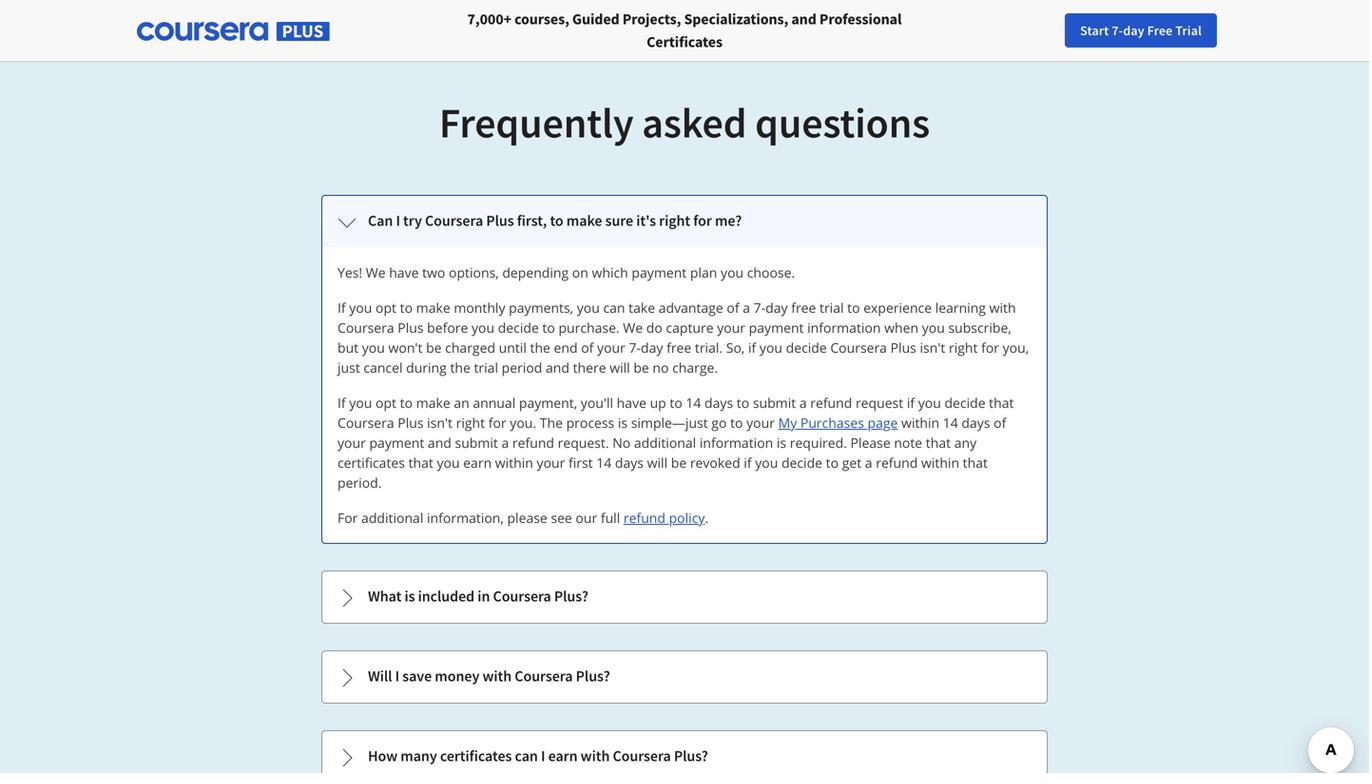 Task type: vqa. For each thing, say whether or not it's contained in the screenshot.
the bottom isn't
yes



Task type: locate. For each thing, give the bounding box(es) containing it.
be inside within 14 days of your payment and submit a refund request. no additional information is required. please note that any certificates that you earn within your first 14 days will be revoked if you decide to get a refund within that period.
[[671, 454, 687, 472]]

that left any
[[926, 434, 951, 452]]

how many certificates can i earn with coursera plus?
[[368, 747, 708, 766]]

0 vertical spatial trial
[[820, 299, 844, 317]]

1 vertical spatial can
[[515, 747, 538, 766]]

1 vertical spatial and
[[546, 359, 570, 377]]

yes! we have two options, depending on which payment plan you choose.
[[338, 263, 795, 282]]

0 vertical spatial i
[[396, 211, 400, 230]]

0 vertical spatial for
[[694, 211, 712, 230]]

trial down charged
[[474, 359, 498, 377]]

for inside if you opt to make an annual payment, you'll have up to 14 days to submit a refund request if you decide that coursera plus isn't right for you. the process is simple—just go to your
[[489, 414, 507, 432]]

within 14 days of your payment and submit a refund request. no additional information is required. please note that any certificates that you earn within your first 14 days will be revoked if you decide to get a refund within that period.
[[338, 414, 1007, 492]]

certificates inside dropdown button
[[440, 747, 512, 766]]

if inside if you opt to make an annual payment, you'll have up to 14 days to submit a refund request if you decide that coursera plus isn't right for you. the process is simple—just go to your
[[907, 394, 915, 412]]

a up the purchases
[[800, 394, 807, 412]]

right down an
[[456, 414, 485, 432]]

earn inside dropdown button
[[548, 747, 578, 766]]

note
[[894, 434, 923, 452]]

to right first,
[[550, 211, 564, 230]]

the left end
[[530, 339, 551, 357]]

free
[[1148, 22, 1173, 39]]

7- down choose.
[[754, 299, 766, 317]]

0 vertical spatial the
[[530, 339, 551, 357]]

submit
[[753, 394, 796, 412], [455, 434, 498, 452]]

0 vertical spatial with
[[990, 299, 1016, 317]]

1 vertical spatial 7-
[[754, 299, 766, 317]]

2 horizontal spatial payment
[[749, 319, 804, 337]]

for
[[694, 211, 712, 230], [982, 339, 1000, 357], [489, 414, 507, 432]]

and inside the if you opt to make monthly payments, you can take advantage of a 7-day free trial to experience learning with coursera plus before you decide to purchase. we do capture your payment information when you subscribe, but you won't be charged until the end of your 7-day free trial. so, if you decide coursera plus isn't right for you, just cancel during the trial period and there will be no charge.
[[546, 359, 570, 377]]

will
[[368, 667, 392, 686]]

coursera down will i save money with coursera plus? dropdown button
[[613, 747, 671, 766]]

submit inside if you opt to make an annual payment, you'll have up to 14 days to submit a refund request if you decide that coursera plus isn't right for you. the process is simple—just go to your
[[753, 394, 796, 412]]

0 vertical spatial if
[[749, 339, 756, 357]]

2 vertical spatial day
[[641, 339, 663, 357]]

1 vertical spatial i
[[395, 667, 400, 686]]

and down end
[[546, 359, 570, 377]]

a
[[743, 299, 750, 317], [800, 394, 807, 412], [502, 434, 509, 452], [865, 454, 873, 472]]

2 vertical spatial right
[[456, 414, 485, 432]]

you right revoked
[[755, 454, 778, 472]]

payment inside within 14 days of your payment and submit a refund request. no additional information is required. please note that any certificates that you earn within your first 14 days will be revoked if you decide to get a refund within that period.
[[369, 434, 424, 452]]

0 horizontal spatial for
[[489, 414, 507, 432]]

plus?
[[554, 587, 589, 606], [576, 667, 610, 686], [674, 747, 708, 766]]

we right yes!
[[366, 263, 386, 282]]

2 opt from the top
[[376, 394, 397, 412]]

if inside the if you opt to make monthly payments, you can take advantage of a 7-day free trial to experience learning with coursera plus before you decide to purchase. we do capture your payment information when you subscribe, but you won't be charged until the end of your 7-day free trial. so, if you decide coursera plus isn't right for you, just cancel during the trial period and there will be no charge.
[[338, 299, 346, 317]]

2 horizontal spatial of
[[994, 414, 1007, 432]]

right inside the if you opt to make monthly payments, you can take advantage of a 7-day free trial to experience learning with coursera plus before you decide to purchase. we do capture your payment information when you subscribe, but you won't be charged until the end of your 7-day free trial. so, if you decide coursera plus isn't right for you, just cancel during the trial period and there will be no charge.
[[949, 339, 978, 357]]

submit down an
[[455, 434, 498, 452]]

14 up simple—just on the bottom of page
[[686, 394, 701, 412]]

1 horizontal spatial can
[[603, 299, 625, 317]]

1 horizontal spatial be
[[634, 359, 649, 377]]

and
[[792, 10, 817, 29], [546, 359, 570, 377], [428, 434, 452, 452]]

7- right start
[[1112, 22, 1124, 39]]

will down simple—just on the bottom of page
[[647, 454, 668, 472]]

1 vertical spatial have
[[617, 394, 647, 412]]

for
[[338, 509, 358, 527]]

days
[[705, 394, 734, 412], [962, 414, 991, 432], [615, 454, 644, 472]]

make inside if you opt to make an annual payment, you'll have up to 14 days to submit a refund request if you decide that coursera plus isn't right for you. the process is simple—just go to your
[[416, 394, 451, 412]]

0 vertical spatial will
[[610, 359, 630, 377]]

coursera right try
[[425, 211, 483, 230]]

7,000+ courses, guided projects, specializations, and professional certificates
[[468, 10, 902, 51]]

money
[[435, 667, 480, 686]]

0 horizontal spatial of
[[581, 339, 594, 357]]

is down my in the right of the page
[[777, 434, 787, 452]]

won't
[[389, 339, 423, 357]]

is inside within 14 days of your payment and submit a refund request. no additional information is required. please note that any certificates that you earn within your first 14 days will be revoked if you decide to get a refund within that period.
[[777, 434, 787, 452]]

opt inside if you opt to make an annual payment, you'll have up to 14 days to submit a refund request if you decide that coursera plus isn't right for you. the process is simple—just go to your
[[376, 394, 397, 412]]

that
[[989, 394, 1014, 412], [926, 434, 951, 452], [409, 454, 434, 472], [963, 454, 988, 472]]

sure
[[606, 211, 634, 230]]

2 if from the top
[[338, 394, 346, 412]]

asked
[[642, 96, 747, 149]]

1 vertical spatial days
[[962, 414, 991, 432]]

make inside the if you opt to make monthly payments, you can take advantage of a 7-day free trial to experience learning with coursera plus before you decide to purchase. we do capture your payment information when you subscribe, but you won't be charged until the end of your 7-day free trial. so, if you decide coursera plus isn't right for you, just cancel during the trial period and there will be no charge.
[[416, 299, 451, 317]]

1 vertical spatial if
[[338, 394, 346, 412]]

which
[[592, 263, 629, 282]]

1 vertical spatial opt
[[376, 394, 397, 412]]

1 horizontal spatial day
[[766, 299, 788, 317]]

start
[[1081, 22, 1109, 39]]

try
[[403, 211, 422, 230]]

guided
[[572, 10, 620, 29]]

decide inside if you opt to make an annual payment, you'll have up to 14 days to submit a refund request if you decide that coursera plus isn't right for you. the process is simple—just go to your
[[945, 394, 986, 412]]

0 vertical spatial 7-
[[1112, 22, 1124, 39]]

opt down cancel
[[376, 394, 397, 412]]

0 vertical spatial 14
[[686, 394, 701, 412]]

options,
[[449, 263, 499, 282]]

2 vertical spatial for
[[489, 414, 507, 432]]

you up cancel
[[362, 339, 385, 357]]

coursera down just
[[338, 414, 394, 432]]

decide down the required.
[[782, 454, 823, 472]]

take
[[629, 299, 655, 317]]

page
[[868, 414, 898, 432]]

1 vertical spatial will
[[647, 454, 668, 472]]

1 vertical spatial 14
[[943, 414, 959, 432]]

additional right for
[[361, 509, 424, 527]]

that down any
[[963, 454, 988, 472]]

that down 'you,'
[[989, 394, 1014, 412]]

you down just
[[349, 394, 372, 412]]

decide
[[498, 319, 539, 337], [786, 339, 827, 357], [945, 394, 986, 412], [782, 454, 823, 472]]

free down capture
[[667, 339, 692, 357]]

2 vertical spatial i
[[541, 747, 545, 766]]

0 vertical spatial submit
[[753, 394, 796, 412]]

opt
[[376, 299, 397, 317], [376, 394, 397, 412]]

days up go
[[705, 394, 734, 412]]

and inside 7,000+ courses, guided projects, specializations, and professional certificates
[[792, 10, 817, 29]]

the
[[530, 339, 551, 357], [450, 359, 471, 377]]

for down subscribe, on the right top
[[982, 339, 1000, 357]]

0 vertical spatial we
[[366, 263, 386, 282]]

with
[[990, 299, 1016, 317], [483, 667, 512, 686], [581, 747, 610, 766]]

my purchases page
[[779, 414, 898, 432]]

trial.
[[695, 339, 723, 357]]

plus
[[486, 211, 514, 230], [398, 319, 424, 337], [891, 339, 917, 357], [398, 414, 424, 432]]

is
[[618, 414, 628, 432], [777, 434, 787, 452], [405, 587, 415, 606]]

be left revoked
[[671, 454, 687, 472]]

2 horizontal spatial 7-
[[1112, 22, 1124, 39]]

right down subscribe, on the right top
[[949, 339, 978, 357]]

have
[[389, 263, 419, 282], [617, 394, 647, 412]]

and inside within 14 days of your payment and submit a refund request. no additional information is required. please note that any certificates that you earn within your first 14 days will be revoked if you decide to get a refund within that period.
[[428, 434, 452, 452]]

0 vertical spatial if
[[338, 299, 346, 317]]

payment up period.
[[369, 434, 424, 452]]

1 vertical spatial we
[[623, 319, 643, 337]]

1 horizontal spatial and
[[546, 359, 570, 377]]

to right go
[[731, 414, 743, 432]]

opt up won't
[[376, 299, 397, 317]]

information down experience
[[808, 319, 881, 337]]

to left get
[[826, 454, 839, 472]]

decide up any
[[945, 394, 986, 412]]

opt inside the if you opt to make monthly payments, you can take advantage of a 7-day free trial to experience learning with coursera plus before you decide to purchase. we do capture your payment information when you subscribe, but you won't be charged until the end of your 7-day free trial. so, if you decide coursera plus isn't right for you, just cancel during the trial period and there will be no charge.
[[376, 299, 397, 317]]

have inside if you opt to make an annual payment, you'll have up to 14 days to submit a refund request if you decide that coursera plus isn't right for you. the process is simple—just go to your
[[617, 394, 647, 412]]

we
[[366, 263, 386, 282], [623, 319, 643, 337]]

have left two
[[389, 263, 419, 282]]

is right what
[[405, 587, 415, 606]]

end
[[554, 339, 578, 357]]

we left do in the left top of the page
[[623, 319, 643, 337]]

plus left first,
[[486, 211, 514, 230]]

i for can
[[396, 211, 400, 230]]

0 vertical spatial right
[[659, 211, 691, 230]]

0 vertical spatial have
[[389, 263, 419, 282]]

is inside dropdown button
[[405, 587, 415, 606]]

2 vertical spatial be
[[671, 454, 687, 472]]

can
[[603, 299, 625, 317], [515, 747, 538, 766]]

specializations,
[[684, 10, 789, 29]]

your
[[1124, 22, 1149, 39], [717, 319, 746, 337], [597, 339, 626, 357], [747, 414, 775, 432], [338, 434, 366, 452], [537, 454, 565, 472]]

14 up any
[[943, 414, 959, 432]]

can left take
[[603, 299, 625, 317]]

0 horizontal spatial payment
[[369, 434, 424, 452]]

of up so,
[[727, 299, 740, 317]]

will inside within 14 days of your payment and submit a refund request. no additional information is required. please note that any certificates that you earn within your first 14 days will be revoked if you decide to get a refund within that period.
[[647, 454, 668, 472]]

a inside if you opt to make an annual payment, you'll have up to 14 days to submit a refund request if you decide that coursera plus isn't right for you. the process is simple—just go to your
[[800, 394, 807, 412]]

days up any
[[962, 414, 991, 432]]

make left an
[[416, 394, 451, 412]]

annual
[[473, 394, 516, 412]]

is up no
[[618, 414, 628, 432]]

be up "during"
[[426, 339, 442, 357]]

1 horizontal spatial have
[[617, 394, 647, 412]]

coursera image
[[23, 15, 144, 46]]

have left up
[[617, 394, 647, 412]]

0 vertical spatial isn't
[[920, 339, 946, 357]]

make for payments,
[[416, 299, 451, 317]]

you.
[[510, 414, 537, 432]]

right inside dropdown button
[[659, 211, 691, 230]]

1 vertical spatial with
[[483, 667, 512, 686]]

submit inside within 14 days of your payment and submit a refund request. no additional information is required. please note that any certificates that you earn within your first 14 days will be revoked if you decide to get a refund within that period.
[[455, 434, 498, 452]]

will inside the if you opt to make monthly payments, you can take advantage of a 7-day free trial to experience learning with coursera plus before you decide to purchase. we do capture your payment information when you subscribe, but you won't be charged until the end of your 7-day free trial. so, if you decide coursera plus isn't right for you, just cancel during the trial period and there will be no charge.
[[610, 359, 630, 377]]

monthly
[[454, 299, 506, 317]]

1 horizontal spatial payment
[[632, 263, 687, 282]]

plus down "during"
[[398, 414, 424, 432]]

we inside the if you opt to make monthly payments, you can take advantage of a 7-day free trial to experience learning with coursera plus before you decide to purchase. we do capture your payment information when you subscribe, but you won't be charged until the end of your 7-day free trial. so, if you decide coursera plus isn't right for you, just cancel during the trial period and there will be no charge.
[[623, 319, 643, 337]]

trial left experience
[[820, 299, 844, 317]]

None search field
[[262, 12, 585, 50]]

a inside the if you opt to make monthly payments, you can take advantage of a 7-day free trial to experience learning with coursera plus before you decide to purchase. we do capture your payment information when you subscribe, but you won't be charged until the end of your 7-day free trial. so, if you decide coursera plus isn't right for you, just cancel during the trial period and there will be no charge.
[[743, 299, 750, 317]]

it's
[[637, 211, 656, 230]]

can inside the if you opt to make monthly payments, you can take advantage of a 7-day free trial to experience learning with coursera plus before you decide to purchase. we do capture your payment information when you subscribe, but you won't be charged until the end of your 7-day free trial. so, if you decide coursera plus isn't right for you, just cancel during the trial period and there will be no charge.
[[603, 299, 625, 317]]

two
[[422, 263, 446, 282]]

find your new career
[[1097, 22, 1216, 39]]

coursera plus image
[[137, 22, 330, 41]]

coursera inside can i try coursera plus first, to make sure it's right for me? dropdown button
[[425, 211, 483, 230]]

subscribe,
[[949, 319, 1012, 337]]

i
[[396, 211, 400, 230], [395, 667, 400, 686], [541, 747, 545, 766]]

if inside if you opt to make an annual payment, you'll have up to 14 days to submit a refund request if you decide that coursera plus isn't right for you. the process is simple—just go to your
[[338, 394, 346, 412]]

an
[[454, 394, 470, 412]]

2 horizontal spatial for
[[982, 339, 1000, 357]]

additional inside within 14 days of your payment and submit a refund request. no additional information is required. please note that any certificates that you earn within your first 14 days will be revoked if you decide to get a refund within that period.
[[634, 434, 696, 452]]

trial
[[820, 299, 844, 317], [474, 359, 498, 377]]

1 opt from the top
[[376, 299, 397, 317]]

free
[[792, 299, 816, 317], [667, 339, 692, 357]]

first
[[569, 454, 593, 472]]

0 horizontal spatial submit
[[455, 434, 498, 452]]

list
[[320, 193, 1050, 773]]

will
[[610, 359, 630, 377], [647, 454, 668, 472]]

1 horizontal spatial right
[[659, 211, 691, 230]]

1 horizontal spatial 14
[[686, 394, 701, 412]]

0 horizontal spatial have
[[389, 263, 419, 282]]

certificates right many on the left bottom of the page
[[440, 747, 512, 766]]

isn't down "during"
[[427, 414, 453, 432]]

and left professional
[[792, 10, 817, 29]]

1 horizontal spatial of
[[727, 299, 740, 317]]

2 vertical spatial 7-
[[629, 339, 641, 357]]

0 horizontal spatial information
[[700, 434, 774, 452]]

if for if you opt to make an annual payment, you'll have up to 14 days to submit a refund request if you decide that coursera plus isn't right for you. the process is simple—just go to your
[[338, 394, 346, 412]]

0 vertical spatial and
[[792, 10, 817, 29]]

if right so,
[[749, 339, 756, 357]]

your inside find your new career 'link'
[[1124, 22, 1149, 39]]

certificates up period.
[[338, 454, 405, 472]]

2 horizontal spatial and
[[792, 10, 817, 29]]

if
[[338, 299, 346, 317], [338, 394, 346, 412]]

1 vertical spatial isn't
[[427, 414, 453, 432]]

1 horizontal spatial will
[[647, 454, 668, 472]]

0 vertical spatial certificates
[[338, 454, 405, 472]]

0 horizontal spatial additional
[[361, 509, 424, 527]]

a up so,
[[743, 299, 750, 317]]

with inside the if you opt to make monthly payments, you can take advantage of a 7-day free trial to experience learning with coursera plus before you decide to purchase. we do capture your payment information when you subscribe, but you won't be charged until the end of your 7-day free trial. so, if you decide coursera plus isn't right for you, just cancel during the trial period and there will be no charge.
[[990, 299, 1016, 317]]

for down annual
[[489, 414, 507, 432]]

7- down take
[[629, 339, 641, 357]]

day down choose.
[[766, 299, 788, 317]]

1 vertical spatial payment
[[749, 319, 804, 337]]

1 vertical spatial the
[[450, 359, 471, 377]]

depending
[[503, 263, 569, 282]]

no
[[653, 359, 669, 377]]

if right revoked
[[744, 454, 752, 472]]

and down "during"
[[428, 434, 452, 452]]

if inside the if you opt to make monthly payments, you can take advantage of a 7-day free trial to experience learning with coursera plus before you decide to purchase. we do capture your payment information when you subscribe, but you won't be charged until the end of your 7-day free trial. so, if you decide coursera plus isn't right for you, just cancel during the trial period and there will be no charge.
[[749, 339, 756, 357]]

of inside within 14 days of your payment and submit a refund request. no additional information is required. please note that any certificates that you earn within your first 14 days will be revoked if you decide to get a refund within that period.
[[994, 414, 1007, 432]]

1 vertical spatial right
[[949, 339, 978, 357]]

can i try coursera plus first, to make sure it's right for me?
[[368, 211, 742, 230]]

0 horizontal spatial right
[[456, 414, 485, 432]]

1 vertical spatial trial
[[474, 359, 498, 377]]

0 vertical spatial information
[[808, 319, 881, 337]]

1 horizontal spatial earn
[[548, 747, 578, 766]]

0 horizontal spatial trial
[[474, 359, 498, 377]]

payment
[[632, 263, 687, 282], [749, 319, 804, 337], [369, 434, 424, 452]]

refund down you.
[[513, 434, 555, 452]]

1 vertical spatial submit
[[455, 434, 498, 452]]

0 horizontal spatial is
[[405, 587, 415, 606]]

information down go
[[700, 434, 774, 452]]

days inside if you opt to make an annual payment, you'll have up to 14 days to submit a refund request if you decide that coursera plus isn't right for you. the process is simple—just go to your
[[705, 394, 734, 412]]

0 vertical spatial plus?
[[554, 587, 589, 606]]

additional
[[634, 434, 696, 452], [361, 509, 424, 527]]

the
[[540, 414, 563, 432]]

2 vertical spatial plus?
[[674, 747, 708, 766]]

0 vertical spatial of
[[727, 299, 740, 317]]

information inside within 14 days of your payment and submit a refund request. no additional information is required. please note that any certificates that you earn within your first 14 days will be revoked if you decide to get a refund within that period.
[[700, 434, 774, 452]]

no
[[613, 434, 631, 452]]

to down 'payments,' at the left
[[543, 319, 555, 337]]

refund
[[811, 394, 853, 412], [513, 434, 555, 452], [876, 454, 918, 472], [624, 509, 666, 527]]

isn't inside if you opt to make an annual payment, you'll have up to 14 days to submit a refund request if you decide that coursera plus isn't right for you. the process is simple—just go to your
[[427, 414, 453, 432]]

0 horizontal spatial days
[[615, 454, 644, 472]]

be left no
[[634, 359, 649, 377]]

of down the purchase. on the left top of page
[[581, 339, 594, 357]]

1 horizontal spatial is
[[618, 414, 628, 432]]

0 horizontal spatial and
[[428, 434, 452, 452]]

payment,
[[519, 394, 577, 412]]

1 horizontal spatial with
[[581, 747, 610, 766]]

additional down simple—just on the bottom of page
[[634, 434, 696, 452]]

day
[[1124, 22, 1145, 39], [766, 299, 788, 317], [641, 339, 663, 357]]

1 vertical spatial information
[[700, 434, 774, 452]]

2 vertical spatial make
[[416, 394, 451, 412]]

for left me?
[[694, 211, 712, 230]]

process
[[566, 414, 615, 432]]

1 vertical spatial additional
[[361, 509, 424, 527]]

do
[[647, 319, 663, 337]]

to left experience
[[848, 299, 860, 317]]

frequently asked questions
[[439, 96, 930, 149]]

1 if from the top
[[338, 299, 346, 317]]

2 horizontal spatial is
[[777, 434, 787, 452]]

2 horizontal spatial right
[[949, 339, 978, 357]]

coursera right in
[[493, 587, 551, 606]]

payment down choose.
[[749, 319, 804, 337]]

if down yes!
[[338, 299, 346, 317]]

will right the there
[[610, 359, 630, 377]]

1 horizontal spatial certificates
[[440, 747, 512, 766]]

7,000+
[[468, 10, 512, 29]]

.
[[705, 509, 709, 527]]

plus inside dropdown button
[[486, 211, 514, 230]]

2 horizontal spatial with
[[990, 299, 1016, 317]]

2 vertical spatial days
[[615, 454, 644, 472]]

decide up until
[[498, 319, 539, 337]]

isn't down the learning on the right
[[920, 339, 946, 357]]

me?
[[715, 211, 742, 230]]

0 vertical spatial additional
[[634, 434, 696, 452]]

coursera up how many certificates can i earn with coursera plus?
[[515, 667, 573, 686]]

plus inside if you opt to make an annual payment, you'll have up to 14 days to submit a refund request if you decide that coursera plus isn't right for you. the process is simple—just go to your
[[398, 414, 424, 432]]

0 horizontal spatial 14
[[597, 454, 612, 472]]

days down no
[[615, 454, 644, 472]]

1 horizontal spatial additional
[[634, 434, 696, 452]]

1 vertical spatial plus?
[[576, 667, 610, 686]]

1 vertical spatial make
[[416, 299, 451, 317]]

of down 'you,'
[[994, 414, 1007, 432]]

0 horizontal spatial will
[[610, 359, 630, 377]]

earn
[[463, 454, 492, 472], [548, 747, 578, 766]]

1 horizontal spatial for
[[694, 211, 712, 230]]

2 vertical spatial and
[[428, 434, 452, 452]]

0 vertical spatial payment
[[632, 263, 687, 282]]

submit up my in the right of the page
[[753, 394, 796, 412]]

for inside can i try coursera plus first, to make sure it's right for me? dropdown button
[[694, 211, 712, 230]]

when
[[885, 319, 919, 337]]

if right request
[[907, 394, 915, 412]]

can down will i save money with coursera plus? in the bottom left of the page
[[515, 747, 538, 766]]

refund up the purchases
[[811, 394, 853, 412]]



Task type: describe. For each thing, give the bounding box(es) containing it.
if for if you opt to make monthly payments, you can take advantage of a 7-day free trial to experience learning with coursera plus before you decide to purchase. we do capture your payment information when you subscribe, but you won't be charged until the end of your 7-day free trial. so, if you decide coursera plus isn't right for you, just cancel during the trial period and there will be no charge.
[[338, 299, 346, 317]]

request.
[[558, 434, 609, 452]]

so,
[[726, 339, 745, 357]]

to right up
[[670, 394, 683, 412]]

to inside within 14 days of your payment and submit a refund request. no additional information is required. please note that any certificates that you earn within your first 14 days will be revoked if you decide to get a refund within that period.
[[826, 454, 839, 472]]

questions
[[755, 96, 930, 149]]

experience
[[864, 299, 932, 317]]

what
[[368, 587, 402, 606]]

first,
[[517, 211, 547, 230]]

within down any
[[922, 454, 960, 472]]

what is included in coursera plus? button
[[322, 572, 1047, 623]]

0 horizontal spatial free
[[667, 339, 692, 357]]

cancel
[[364, 359, 403, 377]]

coursera up "but"
[[338, 319, 394, 337]]

simple—just
[[631, 414, 708, 432]]

find your new career link
[[1087, 19, 1226, 43]]

until
[[499, 339, 527, 357]]

please
[[507, 509, 548, 527]]

0 horizontal spatial we
[[366, 263, 386, 282]]

to up won't
[[400, 299, 413, 317]]

certificates inside within 14 days of your payment and submit a refund request. no additional information is required. please note that any certificates that you earn within your first 14 days will be revoked if you decide to get a refund within that period.
[[338, 454, 405, 472]]

purchases
[[801, 414, 865, 432]]

1 horizontal spatial trial
[[820, 299, 844, 317]]

make for annual
[[416, 394, 451, 412]]

0 horizontal spatial the
[[450, 359, 471, 377]]

will i save money with coursera plus? button
[[322, 652, 1047, 703]]

purchase.
[[559, 319, 620, 337]]

1 vertical spatial day
[[766, 299, 788, 317]]

refund right full
[[624, 509, 666, 527]]

what is included in coursera plus?
[[368, 587, 589, 606]]

decide inside within 14 days of your payment and submit a refund request. no additional information is required. please note that any certificates that you earn within your first 14 days will be revoked if you decide to get a refund within that period.
[[782, 454, 823, 472]]

you right the when
[[922, 319, 945, 337]]

you right so,
[[760, 339, 783, 357]]

opt for before
[[376, 299, 397, 317]]

refund inside if you opt to make an annual payment, you'll have up to 14 days to submit a refund request if you decide that coursera plus isn't right for you. the process is simple—just go to your
[[811, 394, 853, 412]]

period
[[502, 359, 543, 377]]

how many certificates can i earn with coursera plus? button
[[322, 731, 1047, 773]]

but
[[338, 339, 359, 357]]

any
[[955, 434, 977, 452]]

you,
[[1003, 339, 1029, 357]]

14 inside if you opt to make an annual payment, you'll have up to 14 days to submit a refund request if you decide that coursera plus isn't right for you. the process is simple—just go to your
[[686, 394, 701, 412]]

you down yes!
[[349, 299, 372, 317]]

will i save money with coursera plus?
[[368, 667, 610, 686]]

to down "during"
[[400, 394, 413, 412]]

save
[[403, 667, 432, 686]]

right inside if you opt to make an annual payment, you'll have up to 14 days to submit a refund request if you decide that coursera plus isn't right for you. the process is simple—just go to your
[[456, 414, 485, 432]]

coursera inside how many certificates can i earn with coursera plus? dropdown button
[[613, 747, 671, 766]]

request
[[856, 394, 904, 412]]

advantage
[[659, 299, 724, 317]]

make inside dropdown button
[[567, 211, 603, 230]]

choose.
[[747, 263, 795, 282]]

earn inside within 14 days of your payment and submit a refund request. no additional information is required. please note that any certificates that you earn within your first 14 days will be revoked if you decide to get a refund within that period.
[[463, 454, 492, 472]]

policy
[[669, 509, 705, 527]]

start 7-day free trial button
[[1065, 13, 1217, 48]]

plus up won't
[[398, 319, 424, 337]]

can
[[368, 211, 393, 230]]

1 horizontal spatial free
[[792, 299, 816, 317]]

charged
[[445, 339, 496, 357]]

up
[[650, 394, 667, 412]]

refund down "note"
[[876, 454, 918, 472]]

2 vertical spatial with
[[581, 747, 610, 766]]

if inside within 14 days of your payment and submit a refund request. no additional information is required. please note that any certificates that you earn within your first 14 days will be revoked if you decide to get a refund within that period.
[[744, 454, 752, 472]]

courses,
[[515, 10, 570, 29]]

0 horizontal spatial with
[[483, 667, 512, 686]]

0 horizontal spatial 7-
[[629, 339, 641, 357]]

a down annual
[[502, 434, 509, 452]]

there
[[573, 359, 606, 377]]

you up the purchase. on the left top of page
[[577, 299, 600, 317]]

required.
[[790, 434, 847, 452]]

my
[[779, 414, 797, 432]]

please
[[851, 434, 891, 452]]

you right the plan
[[721, 263, 744, 282]]

in
[[478, 587, 490, 606]]

new
[[1152, 22, 1177, 39]]

payment inside the if you opt to make monthly payments, you can take advantage of a 7-day free trial to experience learning with coursera plus before you decide to purchase. we do capture your payment information when you subscribe, but you won't be charged until the end of your 7-day free trial. so, if you decide coursera plus isn't right for you, just cancel during the trial period and there will be no charge.
[[749, 319, 804, 337]]

that inside if you opt to make an annual payment, you'll have up to 14 days to submit a refund request if you decide that coursera plus isn't right for you. the process is simple—just go to your
[[989, 394, 1014, 412]]

plus down the when
[[891, 339, 917, 357]]

for inside the if you opt to make monthly payments, you can take advantage of a 7-day free trial to experience learning with coursera plus before you decide to purchase. we do capture your payment information when you subscribe, but you won't be charged until the end of your 7-day free trial. so, if you decide coursera plus isn't right for you, just cancel during the trial period and there will be no charge.
[[982, 339, 1000, 357]]

our
[[576, 509, 598, 527]]

you up "note"
[[919, 394, 942, 412]]

1 horizontal spatial the
[[530, 339, 551, 357]]

learning
[[936, 299, 986, 317]]

that up information,
[[409, 454, 434, 472]]

plan
[[690, 263, 718, 282]]

see
[[551, 509, 572, 527]]

included
[[418, 587, 475, 606]]

career
[[1180, 22, 1216, 39]]

before
[[427, 319, 468, 337]]

i for will
[[395, 667, 400, 686]]

is inside if you opt to make an annual payment, you'll have up to 14 days to submit a refund request if you decide that coursera plus isn't right for you. the process is simple—just go to your
[[618, 414, 628, 432]]

information inside the if you opt to make monthly payments, you can take advantage of a 7-day free trial to experience learning with coursera plus before you decide to purchase. we do capture your payment information when you subscribe, but you won't be charged until the end of your 7-day free trial. so, if you decide coursera plus isn't right for you, just cancel during the trial period and there will be no charge.
[[808, 319, 881, 337]]

many
[[401, 747, 437, 766]]

your inside if you opt to make an annual payment, you'll have up to 14 days to submit a refund request if you decide that coursera plus isn't right for you. the process is simple—just go to your
[[747, 414, 775, 432]]

period.
[[338, 474, 382, 492]]

for additional information, please see our full refund policy .
[[338, 509, 709, 527]]

isn't inside the if you opt to make monthly payments, you can take advantage of a 7-day free trial to experience learning with coursera plus before you decide to purchase. we do capture your payment information when you subscribe, but you won't be charged until the end of your 7-day free trial. so, if you decide coursera plus isn't right for you, just cancel during the trial period and there will be no charge.
[[920, 339, 946, 357]]

decide right so,
[[786, 339, 827, 357]]

0 horizontal spatial be
[[426, 339, 442, 357]]

charge.
[[673, 359, 718, 377]]

certificates
[[647, 32, 723, 51]]

day inside "start 7-day free trial" button
[[1124, 22, 1145, 39]]

full
[[601, 509, 620, 527]]

trial
[[1176, 22, 1202, 39]]

within down you.
[[495, 454, 534, 472]]

coursera inside what is included in coursera plus? dropdown button
[[493, 587, 551, 606]]

7- inside button
[[1112, 22, 1124, 39]]

frequently
[[439, 96, 634, 149]]

within up "note"
[[902, 414, 940, 432]]

you up information,
[[437, 454, 460, 472]]

2 vertical spatial 14
[[597, 454, 612, 472]]

how
[[368, 747, 398, 766]]

if you opt to make monthly payments, you can take advantage of a 7-day free trial to experience learning with coursera plus before you decide to purchase. we do capture your payment information when you subscribe, but you won't be charged until the end of your 7-day free trial. so, if you decide coursera plus isn't right for you, just cancel during the trial period and there will be no charge.
[[338, 299, 1029, 377]]

on
[[572, 263, 589, 282]]

coursera inside will i save money with coursera plus? dropdown button
[[515, 667, 573, 686]]

list containing can i try coursera plus first, to make sure it's right for me?
[[320, 193, 1050, 773]]

2 horizontal spatial days
[[962, 414, 991, 432]]

start 7-day free trial
[[1081, 22, 1202, 39]]

2 horizontal spatial 14
[[943, 414, 959, 432]]

coursera down the when
[[831, 339, 887, 357]]

if you opt to make an annual payment, you'll have up to 14 days to submit a refund request if you decide that coursera plus isn't right for you. the process is simple—just go to your
[[338, 394, 1014, 432]]

professional
[[820, 10, 902, 29]]

information,
[[427, 509, 504, 527]]

to down so,
[[737, 394, 750, 412]]

to inside dropdown button
[[550, 211, 564, 230]]

coursera inside if you opt to make an annual payment, you'll have up to 14 days to submit a refund request if you decide that coursera plus isn't right for you. the process is simple—just go to your
[[338, 414, 394, 432]]

just
[[338, 359, 360, 377]]

during
[[406, 359, 447, 377]]

you'll
[[581, 394, 614, 412]]

can inside how many certificates can i earn with coursera plus? dropdown button
[[515, 747, 538, 766]]

a right get
[[865, 454, 873, 472]]

payments,
[[509, 299, 574, 317]]

yes!
[[338, 263, 363, 282]]

opt for coursera
[[376, 394, 397, 412]]

you down "monthly"
[[472, 319, 495, 337]]

projects,
[[623, 10, 681, 29]]

capture
[[666, 319, 714, 337]]



